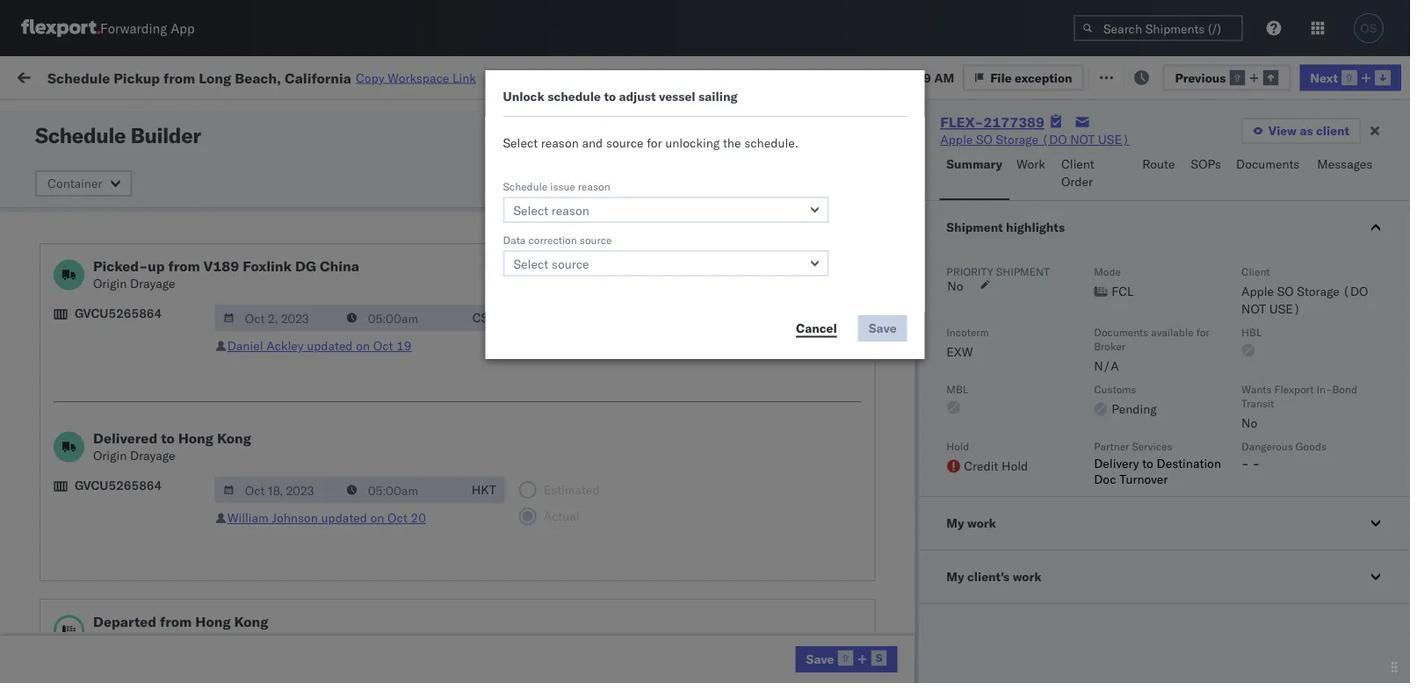Task type: describe. For each thing, give the bounding box(es) containing it.
messages button
[[1311, 149, 1382, 200]]

documents button
[[1229, 149, 1311, 200]]

confirm delivery for 12:00
[[40, 485, 134, 500]]

proof
[[84, 639, 113, 655]]

flex- for 2149764
[[970, 602, 1008, 617]]

oct for delivered to hong kong
[[388, 511, 408, 526]]

os button
[[1349, 8, 1389, 48]]

from inside schedule pickup from los angeles, ca
[[137, 592, 162, 607]]

1 horizontal spatial file exception
[[1111, 68, 1193, 83]]

4:00
[[283, 215, 310, 230]]

to inside the partner services delivery to destination doc turnover
[[1143, 456, 1154, 471]]

my for my client's work button
[[947, 569, 965, 585]]

759 at risk
[[323, 68, 383, 83]]

partner services delivery to destination doc turnover
[[1094, 440, 1222, 487]]

hong for to
[[178, 430, 214, 447]]

1 vertical spatial hold
[[1002, 459, 1028, 474]]

schedule pickup from madrid– barajas airport, madrid, spain
[[40, 515, 211, 548]]

departed
[[93, 613, 157, 631]]

container button
[[35, 170, 132, 197]]

flex-2258423
[[970, 524, 1061, 540]]

MMM D, YYYY text field
[[215, 477, 340, 504]]

pm for 3:30
[[313, 563, 332, 578]]

schedule pickup from los angeles international airport for first schedule pickup from los angeles international airport link from the bottom of the page
[[40, 437, 233, 470]]

not inside client apple so storage (do not use) incoterm exw
[[1242, 301, 1266, 317]]

2 vertical spatial angeles
[[189, 437, 233, 453]]

delivery left up
[[89, 253, 134, 268]]

daniel
[[227, 338, 263, 354]]

ready
[[134, 109, 165, 122]]

cdt, for 7:00
[[336, 602, 365, 617]]

am for 7:00 am cdt, may 16, 2023
[[313, 602, 333, 617]]

international for first schedule pickup from los angeles international airport link from the bottom of the page
[[40, 455, 112, 470]]

0 vertical spatial hold
[[947, 440, 970, 453]]

from down schedule pickup from toronto pearson international airport link
[[137, 437, 162, 453]]

1 horizontal spatial for
[[647, 135, 662, 151]]

upload customs clearance documents - 2 of 2
[[19, 321, 249, 354]]

flex- for 1857563
[[970, 447, 1008, 462]]

issue
[[550, 180, 575, 193]]

mbl/mawb numbers
[[1197, 144, 1304, 157]]

filters
[[774, 68, 810, 83]]

origin inside delivered to hong kong origin drayage
[[93, 448, 127, 464]]

0 vertical spatial at
[[349, 68, 360, 83]]

flex- for 2117924
[[970, 486, 1008, 501]]

2:00
[[283, 254, 310, 269]]

0 vertical spatial reason
[[541, 135, 579, 151]]

customs inside 'upload customs clearance documents - 2 of 2'
[[62, 321, 112, 337]]

Search Shipments (/) text field
[[1074, 15, 1244, 41]]

kong for departed from hong kong
[[234, 613, 268, 631]]

1 vertical spatial work
[[968, 516, 996, 531]]

205
[[404, 68, 426, 83]]

confirm inside confirm pickup from los angeles international airport
[[19, 360, 64, 375]]

tessa
[[126, 632, 163, 647]]

foxlink
[[243, 257, 292, 275]]

oct for picked-up from v189 foxlink dg china
[[373, 338, 393, 354]]

kong for delivered to hong kong
[[217, 430, 251, 447]]

track
[[447, 68, 475, 83]]

12:00
[[283, 486, 317, 501]]

cancel button
[[786, 315, 848, 342]]

n/a
[[1094, 359, 1119, 374]]

oney394802983045
[[1197, 254, 1321, 269]]

confirm delivery button for 12:00 pm cdt, may 6, 2023
[[40, 484, 134, 503]]

confirm for 3:30
[[40, 562, 85, 577]]

unlocking
[[665, 135, 720, 151]]

forwarding app link
[[21, 19, 195, 37]]

ocean for 2:00 am cdt, sep 21, 2023
[[538, 254, 574, 269]]

schedule inside schedule pickup from madrid– barajas airport, madrid, spain
[[40, 515, 92, 530]]

air for unknown
[[538, 524, 554, 540]]

ocean fcl for 2:00 am cdt, sep 21, 2023
[[538, 254, 599, 269]]

mbl
[[947, 383, 969, 396]]

cosu9374018
[[1083, 601, 1170, 616]]

2 unknown from the top
[[283, 331, 338, 346]]

confirm delivery link for 2:00 am cdt, sep 21, 2023
[[40, 252, 134, 269]]

resize handle column header for workitem button
[[251, 136, 272, 684]]

2 • from the left
[[167, 632, 171, 647]]

airport for 2nd schedule pickup from los angeles international airport link from the bottom of the page
[[115, 223, 154, 238]]

19
[[396, 338, 412, 354]]

resize handle column header for client name button
[[736, 136, 758, 684]]

delivered to hong kong origin drayage
[[93, 430, 251, 464]]

flex-2285185
[[970, 176, 1061, 192]]

up
[[148, 257, 165, 275]]

airport for first schedule pickup from los angeles international airport link from the bottom of the page
[[115, 455, 154, 470]]

adjust
[[619, 89, 656, 104]]

-- : -- -- text field
[[338, 477, 463, 504]]

confirm for 12:00
[[40, 485, 85, 500]]

los for confirm pickup from los angeles international airport button
[[137, 360, 157, 375]]

confirm delivery link for 12:00 pm cdt, may 6, 2023
[[40, 484, 134, 501]]

my work inside button
[[947, 516, 996, 531]]

priority
[[947, 265, 994, 278]]

schedule.
[[744, 135, 799, 151]]

mode inside 'button'
[[538, 144, 565, 157]]

reset to default filters
[[678, 68, 810, 83]]

available
[[1152, 326, 1194, 339]]

am right 1:59
[[934, 70, 955, 85]]

ocean fcl for 7:00 am cdt, may 16, 2023
[[538, 602, 599, 617]]

snooze
[[476, 144, 511, 157]]

from left "long" on the top of the page
[[164, 69, 195, 86]]

1 • from the left
[[119, 632, 123, 647]]

work,
[[184, 109, 212, 122]]

batch
[[1313, 68, 1347, 83]]

pickup for first schedule pickup from los angeles international airport link from the bottom of the page
[[96, 437, 134, 453]]

flex- for 2285185
[[970, 176, 1008, 192]]

workitem button
[[11, 140, 255, 157]]

confirm delivery for 2:00
[[40, 253, 134, 268]]

confirm delivery button for 2:00 am cdt, sep 21, 2023
[[40, 252, 134, 271]]

1:59
[[905, 70, 931, 85]]

resize handle column header for consignee button on the right top of page
[[912, 136, 933, 684]]

work inside button
[[191, 68, 222, 83]]

hong for from
[[195, 613, 231, 631]]

unknown for schedule pickup from stockholm arlanda airport, stockholm, sweden
[[283, 292, 338, 308]]

workspace
[[388, 70, 449, 85]]

credit
[[964, 459, 999, 474]]

documents for documents available for broker n/a
[[1094, 326, 1149, 339]]

delivery inside button
[[96, 175, 141, 191]]

0 vertical spatial on
[[430, 68, 444, 83]]

cdt, for 2:00
[[336, 254, 365, 269]]

schedule pickup from los angeles, ca
[[40, 592, 237, 625]]

schedule delivery appointment button
[[40, 174, 216, 194]]

1234
[[174, 632, 204, 647]]

doc
[[1094, 472, 1117, 487]]

flex- for 2292608
[[970, 254, 1008, 269]]

consignee button
[[758, 140, 916, 157]]

arrival
[[89, 562, 125, 577]]

from inside schedule pickup from los angeles international airport button
[[137, 205, 162, 221]]

not inside apple so storage (do not use) link
[[1071, 132, 1095, 147]]

unknown for schedule pickup from madrid– barajas airport, madrid, spain
[[283, 524, 338, 540]]

pickup for schedule pickup from toronto pearson international airport link
[[96, 399, 134, 414]]

schedule pickup from stockholm arlanda airport, stockholm, sweden link
[[40, 282, 250, 317]]

resize handle column header for the container numbers button on the top right
[[1167, 136, 1188, 684]]

upload for upload customs clearance documents - 2 of 2
[[19, 321, 59, 337]]

flex- for 2258639
[[970, 408, 1008, 424]]

flex-2117924
[[970, 486, 1061, 501]]

client
[[1316, 123, 1350, 138]]

delivery down departed
[[131, 639, 176, 655]]

in-
[[1317, 383, 1333, 396]]

28,
[[394, 215, 413, 230]]

2:00 am cdt, sep 21, 2023
[[283, 254, 445, 269]]

apple so storage (do not use) for 3:30 pm cdt, aug 11, 2023
[[652, 563, 841, 578]]

2292608
[[1008, 254, 1061, 269]]

work button
[[1010, 149, 1055, 200]]

clearance
[[115, 321, 171, 337]]

pickup for schedule pickup from stockholm arlanda airport, stockholm, sweden link
[[96, 283, 134, 298]]

to left adjust
[[604, 89, 616, 104]]

services
[[1132, 440, 1173, 453]]

confirm arrival at cfs link
[[40, 561, 165, 579]]

: for snoozed
[[404, 109, 408, 122]]

transit
[[1242, 397, 1275, 410]]

3:30
[[283, 563, 310, 578]]

use) inside client apple so storage (do not use) incoterm exw
[[1270, 301, 1301, 317]]

flex- for 1835605
[[970, 331, 1008, 346]]

7:00
[[283, 602, 310, 617]]

app
[[171, 20, 195, 36]]

0 horizontal spatial my work
[[18, 64, 96, 88]]

0 horizontal spatial file
[[991, 70, 1012, 85]]

0 horizontal spatial file exception
[[991, 70, 1073, 85]]

documents available for broker n/a
[[1094, 326, 1210, 374]]

flexport
[[1275, 383, 1314, 396]]

batch action button
[[1285, 63, 1400, 89]]

flexport. image
[[21, 19, 100, 37]]

schedule pickup from los angeles international airport for 2nd schedule pickup from los angeles international airport link from the bottom of the page
[[40, 205, 233, 238]]

2023 for 12:00 pm cdt, may 6, 2023
[[416, 486, 447, 501]]

Search Work text field
[[820, 63, 1012, 89]]

aug for 11,
[[367, 563, 390, 578]]

cdt, for 12:00
[[343, 486, 371, 501]]

william
[[227, 511, 269, 526]]

filtered
[[18, 108, 60, 123]]

actions
[[1358, 144, 1394, 157]]

shipment highlights button
[[919, 201, 1411, 254]]

flex- for 2177389
[[941, 113, 984, 131]]

angeles,
[[189, 592, 237, 607]]

flex id button
[[933, 140, 1056, 157]]

goods
[[1296, 440, 1327, 453]]

madrid,
[[131, 532, 175, 548]]

0 horizontal spatial work
[[50, 64, 96, 88]]

stockholm,
[[133, 300, 197, 315]]

my work button
[[919, 497, 1411, 550]]

updated for delivered to hong kong
[[321, 511, 367, 526]]

2117924
[[1008, 486, 1061, 501]]

turnover
[[1120, 472, 1168, 487]]

Select reason text field
[[503, 197, 829, 223]]

schedule inside schedule pickup from stockholm arlanda airport, stockholm, sweden
[[40, 283, 92, 298]]

ocean for 7:00 am cdt, may 16, 2023
[[538, 602, 574, 617]]

hbl
[[1242, 326, 1262, 339]]

0 vertical spatial oct
[[858, 70, 879, 85]]

confirm pickup from los angeles international airport button
[[19, 359, 253, 396]]

gvcu5265864 for picked-up from v189 foxlink dg china
[[75, 306, 162, 321]]

2329631
[[1008, 215, 1061, 230]]

resize handle column header for mode 'button'
[[622, 136, 643, 684]]

on for picked-up from v189 foxlink dg china
[[356, 338, 370, 354]]

1 horizontal spatial exception
[[1136, 68, 1193, 83]]

0 horizontal spatial exception
[[1015, 70, 1073, 85]]

pickup up ready
[[114, 69, 160, 86]]

upload for upload proof of delivery
[[40, 639, 80, 655]]

route
[[1143, 156, 1175, 172]]

schedule pickup from stockholm arlanda airport, stockholm, sweden
[[40, 283, 244, 315]]

MMM D, YYYY text field
[[215, 305, 340, 331]]

0 vertical spatial source
[[606, 135, 644, 151]]

activity
[[495, 70, 537, 85]]

dangerous goods - -
[[1242, 440, 1327, 471]]

confirm for 2:00
[[40, 253, 85, 268]]

(do inside client apple so storage (do not use) incoterm exw
[[1343, 284, 1369, 299]]

gvcu5265864 for delivered to hong kong
[[75, 478, 162, 493]]

pickup for the schedule pickup from madrid– barajas airport, madrid, spain link
[[96, 515, 134, 530]]

client for client name
[[652, 144, 681, 157]]

client for client order
[[1062, 156, 1095, 172]]

updated for picked-up from v189 foxlink dg china
[[307, 338, 353, 354]]

2 vertical spatial work
[[1013, 569, 1042, 585]]

resize handle column header for flex id button
[[1053, 136, 1074, 684]]

pickup for confirm pickup from los angeles international airport link
[[67, 360, 105, 375]]

status : ready for work, blocked, in progress
[[95, 109, 318, 122]]

-- : -- -- text field
[[338, 305, 463, 331]]



Task type: vqa. For each thing, say whether or not it's contained in the screenshot.
along
no



Task type: locate. For each thing, give the bounding box(es) containing it.
2 gvcu5265864 from the top
[[75, 478, 162, 493]]

1 vertical spatial unknown
[[283, 331, 338, 346]]

numbers down view
[[1261, 144, 1304, 157]]

flex-2026415 button
[[942, 288, 1065, 312], [942, 288, 1065, 312]]

2 schedule pickup from los angeles international airport link from the top
[[40, 436, 250, 471]]

client left name
[[652, 144, 681, 157]]

- inside 'upload customs clearance documents - 2 of 2'
[[241, 321, 249, 337]]

mbl/mawb
[[1197, 144, 1258, 157]]

confirm delivery button up barajas
[[40, 484, 134, 503]]

0 vertical spatial unknown
[[283, 292, 338, 308]]

source right and on the top of the page
[[606, 135, 644, 151]]

workitem
[[19, 144, 65, 157]]

0 vertical spatial origin
[[93, 276, 127, 291]]

1 vertical spatial kong
[[234, 613, 268, 631]]

sailing
[[699, 89, 738, 104]]

origin down picked-
[[93, 276, 127, 291]]

1 horizontal spatial :
[[404, 109, 408, 122]]

airport for schedule pickup from toronto pearson international airport link
[[163, 416, 202, 431]]

unknown right the daniel
[[283, 331, 338, 346]]

apple inside client apple so storage (do not use) incoterm exw
[[1242, 284, 1274, 299]]

2 ocean fcl from the top
[[538, 602, 599, 617]]

1 ocean fcl from the top
[[538, 254, 599, 269]]

from inside schedule pickup from madrid– barajas airport, madrid, spain
[[137, 515, 162, 530]]

2023 right 21,
[[415, 254, 445, 269]]

client up order
[[1062, 156, 1095, 172]]

exception up '2177389'
[[1015, 70, 1073, 85]]

1 confirm delivery button from the top
[[40, 252, 134, 271]]

international inside confirm pickup from los angeles international airport
[[19, 377, 91, 393]]

am
[[934, 70, 955, 85], [313, 215, 333, 230], [313, 254, 333, 269], [313, 602, 333, 617]]

unknown down dg on the left of page
[[283, 292, 338, 308]]

air for 4:00 am cdt, aug 28, 2023
[[538, 215, 554, 230]]

Select source text field
[[503, 250, 829, 277]]

2 2 from the left
[[44, 339, 52, 354]]

delivery up schedule pickup from madrid– barajas airport, madrid, spain
[[89, 485, 134, 500]]

kong inside delivered to hong kong origin drayage
[[217, 430, 251, 447]]

from up stockholm in the left top of the page
[[168, 257, 200, 275]]

pickup up madrid,
[[96, 515, 134, 530]]

airport, for arlanda
[[87, 300, 130, 315]]

snoozed
[[364, 109, 404, 122]]

shipment
[[947, 220, 1003, 235]]

2 origin from the top
[[93, 448, 127, 464]]

los
[[166, 205, 185, 221], [137, 360, 157, 375], [166, 437, 185, 453], [166, 592, 185, 607]]

confirm delivery button up arlanda
[[40, 252, 134, 271]]

1 confirm delivery from the top
[[40, 253, 134, 268]]

1 vertical spatial may
[[368, 602, 392, 617]]

flex- for 2329631
[[970, 215, 1008, 230]]

0 vertical spatial schedule pickup from los angeles international airport link
[[40, 204, 250, 239]]

for inside "documents available for broker n/a"
[[1197, 326, 1210, 339]]

10 resize handle column header from the left
[[1387, 136, 1408, 684]]

4 air from the top
[[538, 524, 554, 540]]

international up pearson
[[19, 377, 91, 393]]

pickup down picked-
[[96, 283, 134, 298]]

1 schedule pickup from los angeles international airport from the top
[[40, 205, 233, 238]]

customs
[[62, 321, 112, 337], [1094, 383, 1137, 396]]

activity log
[[495, 70, 560, 85]]

0 vertical spatial ocean
[[538, 254, 574, 269]]

work up '2149764'
[[1013, 569, 1042, 585]]

default
[[729, 68, 771, 83]]

delivery inside the partner services delivery to destination doc turnover
[[1094, 456, 1139, 471]]

summary
[[947, 156, 1003, 172]]

schedule pickup from los angeles international airport down schedule pickup from toronto pearson international airport link
[[40, 437, 233, 470]]

of
[[30, 339, 41, 354], [117, 639, 128, 655]]

am right 2:00
[[313, 254, 333, 269]]

on for delivered to hong kong
[[370, 511, 384, 526]]

schedule pickup from los angeles international airport button
[[40, 204, 250, 241]]

oct
[[858, 70, 879, 85], [373, 338, 393, 354], [388, 511, 408, 526]]

view as client button
[[1242, 118, 1361, 144]]

pickup
[[114, 69, 160, 86], [96, 205, 134, 221], [96, 283, 134, 298], [67, 360, 105, 375], [96, 399, 134, 414], [96, 437, 134, 453], [96, 515, 134, 530], [96, 592, 134, 607]]

5 air from the top
[[538, 563, 554, 578]]

2 ocean from the top
[[538, 486, 574, 501]]

1 ocean from the top
[[538, 254, 574, 269]]

angeles for schedule pickup from los angeles international airport button
[[189, 205, 233, 221]]

2 air from the top
[[538, 215, 554, 230]]

0 vertical spatial mode
[[538, 144, 565, 157]]

container for container
[[47, 176, 102, 191]]

1 vertical spatial my work
[[947, 516, 996, 531]]

cdt, for 3:30
[[335, 563, 364, 578]]

for left work,
[[167, 109, 182, 122]]

batch action
[[1313, 68, 1389, 83]]

2 resize handle column header from the left
[[446, 136, 468, 684]]

2 horizontal spatial work
[[1013, 569, 1042, 585]]

mode up lock
[[538, 144, 565, 157]]

1 unknown from the top
[[283, 292, 338, 308]]

so inside client apple so storage (do not use) incoterm exw
[[1278, 284, 1294, 299]]

2 : from the left
[[404, 109, 408, 122]]

1 origin from the top
[[93, 276, 127, 291]]

1 vertical spatial oct
[[373, 338, 393, 354]]

storage inside client apple so storage (do not use) incoterm exw
[[1297, 284, 1340, 299]]

work down flex-2117924
[[968, 516, 996, 531]]

0 vertical spatial airport,
[[87, 300, 130, 315]]

los for schedule pickup from los angeles international airport button
[[166, 205, 185, 221]]

2 horizontal spatial documents
[[1237, 156, 1300, 172]]

schedule pickup from los angeles, ca button
[[40, 591, 250, 628]]

for right available
[[1197, 326, 1210, 339]]

0 horizontal spatial documents
[[175, 321, 238, 337]]

3 air from the top
[[538, 370, 554, 385]]

numbers for container numbers
[[1083, 151, 1126, 164]]

on down 12:00 pm cdt, may 6, 2023
[[370, 511, 384, 526]]

1 vertical spatial reason
[[578, 180, 610, 193]]

los inside confirm pickup from los angeles international airport
[[137, 360, 157, 375]]

no inside wants flexport in-bond transit no
[[1242, 416, 1258, 431]]

cdt, for 4:00
[[336, 215, 365, 230]]

schedule pickup from los angeles international airport link down schedule pickup from toronto pearson international airport link
[[40, 436, 250, 471]]

delivery down workitem button
[[96, 175, 141, 191]]

origin inside picked-up from v189 foxlink dg china origin drayage
[[93, 276, 127, 291]]

spain
[[178, 532, 210, 548]]

airport inside schedule pickup from los angeles international airport button
[[115, 223, 154, 238]]

1 vertical spatial gvcu5265864
[[75, 478, 162, 493]]

0 horizontal spatial hold
[[947, 440, 970, 453]]

numbers for mbl/mawb numbers
[[1261, 144, 1304, 157]]

on
[[430, 68, 444, 83], [356, 338, 370, 354], [370, 511, 384, 526]]

to inside delivered to hong kong origin drayage
[[161, 430, 175, 447]]

0 horizontal spatial client
[[652, 144, 681, 157]]

7 resize handle column header from the left
[[1053, 136, 1074, 684]]

3 resize handle column header from the left
[[508, 136, 529, 684]]

1 horizontal spatial numbers
[[1261, 144, 1304, 157]]

1 : from the left
[[126, 109, 129, 122]]

international down pearson
[[40, 455, 112, 470]]

1 horizontal spatial 11,
[[882, 70, 902, 85]]

0 vertical spatial my work
[[18, 64, 96, 88]]

1 2 from the left
[[19, 339, 27, 354]]

oct left "20"
[[388, 511, 408, 526]]

container inside 'button'
[[47, 176, 102, 191]]

from inside schedule pickup from stockholm arlanda airport, stockholm, sweden
[[137, 283, 162, 298]]

of down arlanda
[[30, 339, 41, 354]]

angeles up toronto
[[160, 360, 205, 375]]

los down upload customs clearance documents - 2 of 2 'button'
[[137, 360, 157, 375]]

flex-2258639
[[970, 408, 1061, 424]]

0 horizontal spatial at
[[128, 562, 139, 577]]

airport, for barajas
[[85, 532, 128, 548]]

work up 2285185
[[1017, 156, 1046, 172]]

broker
[[1094, 340, 1126, 353]]

1 vertical spatial at
[[128, 562, 139, 577]]

ocean lcl
[[538, 486, 599, 501]]

0 vertical spatial container
[[1083, 137, 1130, 150]]

from up stockholm,
[[137, 283, 162, 298]]

updated down 12:00 pm cdt, may 6, 2023
[[321, 511, 367, 526]]

schedule inside schedule pickup from los angeles, ca
[[40, 592, 92, 607]]

airport, up arrival on the bottom left of page
[[85, 532, 128, 548]]

sep
[[368, 254, 390, 269]]

may for 16,
[[368, 602, 392, 617]]

1 confirm delivery link from the top
[[40, 252, 134, 269]]

2 confirm delivery button from the top
[[40, 484, 134, 503]]

customs down n/a
[[1094, 383, 1137, 396]]

upload proof of delivery
[[40, 639, 176, 655]]

2285185
[[1008, 176, 1061, 192]]

am for 2:00 am cdt, sep 21, 2023
[[313, 254, 333, 269]]

1 vertical spatial for
[[647, 135, 662, 151]]

0 vertical spatial kong
[[217, 430, 251, 447]]

from down confirm pickup from los angeles international airport button
[[137, 399, 162, 414]]

link
[[452, 70, 476, 85]]

8 resize handle column header from the left
[[1167, 136, 1188, 684]]

hong down toronto
[[178, 430, 214, 447]]

0 vertical spatial confirm delivery button
[[40, 252, 134, 271]]

1 vertical spatial no
[[948, 279, 964, 294]]

0 vertical spatial updated
[[307, 338, 353, 354]]

oct left 19
[[373, 338, 393, 354]]

airport, inside schedule pickup from madrid– barajas airport, madrid, spain
[[85, 532, 128, 548]]

2 vertical spatial oct
[[388, 511, 408, 526]]

1 vertical spatial customs
[[1094, 383, 1137, 396]]

from down schedule delivery appointment button
[[137, 205, 162, 221]]

2023 right 6,
[[416, 486, 447, 501]]

0 vertical spatial upload
[[19, 321, 59, 337]]

2 confirm delivery link from the top
[[40, 484, 134, 501]]

file exception down search shipments (/) text box
[[1111, 68, 1193, 83]]

international for schedule pickup from toronto pearson international airport link
[[89, 416, 160, 431]]

schedule inside "schedule pickup from toronto pearson international airport"
[[40, 399, 92, 414]]

pickup inside "schedule pickup from toronto pearson international airport"
[[96, 399, 134, 414]]

1 horizontal spatial mode
[[1094, 265, 1121, 278]]

0 vertical spatial schedule pickup from los angeles international airport
[[40, 205, 233, 238]]

risk
[[363, 68, 383, 83]]

1 vertical spatial schedule pickup from los angeles international airport link
[[40, 436, 250, 471]]

container down workitem
[[47, 176, 102, 191]]

route button
[[1136, 149, 1184, 200]]

11, up 16,
[[393, 563, 412, 578]]

2023 right 16,
[[417, 602, 448, 617]]

schedule pickup from los angeles, ca link
[[40, 591, 250, 626]]

documents inside 'upload customs clearance documents - 2 of 2'
[[175, 321, 238, 337]]

pickup inside confirm pickup from los angeles international airport
[[67, 360, 105, 375]]

reason left and on the top of the page
[[541, 135, 579, 151]]

on left 19
[[356, 338, 370, 354]]

1 horizontal spatial file
[[1111, 68, 1133, 83]]

delivered
[[93, 430, 158, 447]]

airport for confirm pickup from los angeles international airport link
[[94, 377, 133, 393]]

airport, inside schedule pickup from stockholm arlanda airport, stockholm, sweden
[[87, 300, 130, 315]]

1 horizontal spatial my work
[[947, 516, 996, 531]]

numbers inside container numbers
[[1083, 151, 1126, 164]]

2149764
[[1008, 602, 1061, 617]]

0 vertical spatial of
[[30, 339, 41, 354]]

confirm delivery link up arlanda
[[40, 252, 134, 269]]

1 horizontal spatial work
[[1017, 156, 1046, 172]]

client order button
[[1055, 149, 1136, 200]]

documents for documents
[[1237, 156, 1300, 172]]

apple so storage (do not use) for 4:00 am cdt, aug 28, 2023
[[652, 215, 841, 230]]

flex- for 2026415
[[970, 292, 1008, 308]]

confirm inside "button"
[[40, 562, 85, 577]]

2 vertical spatial on
[[370, 511, 384, 526]]

copy
[[356, 70, 384, 85]]

cdt, up 7:00 am cdt, may 16, 2023
[[335, 563, 364, 578]]

drayage down up
[[130, 276, 175, 291]]

2023 for 3:30 pm cdt, aug 11, 2023
[[415, 563, 446, 578]]

0 vertical spatial customs
[[62, 321, 112, 337]]

0 vertical spatial my
[[18, 64, 46, 88]]

priority shipment
[[947, 265, 1050, 278]]

9 resize handle column header from the left
[[1379, 136, 1400, 684]]

1 vertical spatial drayage
[[130, 448, 175, 464]]

flex- for 2285192
[[970, 563, 1008, 578]]

confirm
[[40, 253, 85, 268], [19, 360, 64, 375], [40, 485, 85, 500], [40, 562, 85, 577]]

0 horizontal spatial work
[[191, 68, 222, 83]]

pickup up departed
[[96, 592, 134, 607]]

1 horizontal spatial •
[[167, 632, 171, 647]]

2 horizontal spatial no
[[1242, 416, 1258, 431]]

3 unknown from the top
[[283, 524, 338, 540]]

0 vertical spatial pm
[[320, 486, 340, 501]]

file down search shipments (/) text box
[[1111, 68, 1133, 83]]

0 vertical spatial aug
[[368, 215, 391, 230]]

los for schedule pickup from los angeles, ca button
[[166, 592, 185, 607]]

pm for 12:00
[[320, 486, 340, 501]]

angeles down toronto
[[189, 437, 233, 453]]

am for 4:00 am cdt, aug 28, 2023
[[313, 215, 333, 230]]

pickup inside schedule pickup from madrid– barajas airport, madrid, spain
[[96, 515, 134, 530]]

documents inside "documents available for broker n/a"
[[1094, 326, 1149, 339]]

hong inside delivered to hong kong origin drayage
[[178, 430, 214, 447]]

origin
[[93, 276, 127, 291], [93, 448, 127, 464]]

international for 2nd schedule pickup from los angeles international airport link from the bottom of the page
[[40, 223, 112, 238]]

at
[[349, 68, 360, 83], [128, 562, 139, 577]]

delivery down partner
[[1094, 456, 1139, 471]]

documents inside button
[[1237, 156, 1300, 172]]

2 vertical spatial ocean
[[538, 602, 574, 617]]

airport, up 'upload customs clearance documents - 2 of 2'
[[87, 300, 130, 315]]

client inside client apple so storage (do not use) incoterm exw
[[1242, 265, 1270, 278]]

16,
[[395, 602, 414, 617]]

source right the correction
[[580, 233, 612, 247]]

1 vertical spatial origin
[[93, 448, 127, 464]]

confirm up barajas
[[40, 485, 85, 500]]

1 vertical spatial confirm delivery
[[40, 485, 134, 500]]

: left ready
[[126, 109, 129, 122]]

1 vertical spatial confirm delivery button
[[40, 484, 134, 503]]

4 resize handle column header from the left
[[622, 136, 643, 684]]

confirm delivery up arlanda
[[40, 253, 134, 268]]

schedule delivery appointment
[[40, 175, 216, 191]]

2 drayage from the top
[[130, 448, 175, 464]]

1 vertical spatial on
[[356, 338, 370, 354]]

ocean for 12:00 pm cdt, may 6, 2023
[[538, 486, 574, 501]]

kong inside departed from hong kong fcl • tessa • 1234
[[234, 613, 268, 631]]

exception down search shipments (/) text box
[[1136, 68, 1193, 83]]

0 horizontal spatial numbers
[[1083, 151, 1126, 164]]

work right import
[[191, 68, 222, 83]]

customs down arlanda
[[62, 321, 112, 337]]

updated right ackley
[[307, 338, 353, 354]]

message
[[236, 68, 285, 83]]

1 vertical spatial angeles
[[160, 360, 205, 375]]

los inside schedule pickup from los angeles, ca
[[166, 592, 185, 607]]

0 vertical spatial no
[[412, 109, 426, 122]]

kong down angeles,
[[234, 613, 268, 631]]

from inside confirm pickup from los angeles international airport
[[109, 360, 134, 375]]

sops
[[1191, 156, 1222, 172]]

1 horizontal spatial container
[[1083, 137, 1130, 150]]

0 horizontal spatial container
[[47, 176, 102, 191]]

unknown down 12:00
[[283, 524, 338, 540]]

correction
[[529, 233, 577, 247]]

confirm down barajas
[[40, 562, 85, 577]]

flex-1835605 button
[[942, 326, 1065, 351], [942, 326, 1065, 351]]

2023 right 28,
[[416, 215, 447, 230]]

international inside "schedule pickup from toronto pearson international airport"
[[89, 416, 160, 431]]

1 vertical spatial confirm delivery link
[[40, 484, 134, 501]]

confirm up pearson
[[19, 360, 64, 375]]

apple so storage (do not use) for 7:00 am cdt, may 16, 2023
[[652, 602, 841, 617]]

from down cfs
[[137, 592, 162, 607]]

1 horizontal spatial of
[[117, 639, 128, 655]]

from up 1234
[[160, 613, 192, 631]]

0 horizontal spatial mode
[[538, 144, 565, 157]]

am right 7:00
[[313, 602, 333, 617]]

1 vertical spatial of
[[117, 639, 128, 655]]

2023 for 4:00 am cdt, aug 28, 2023
[[416, 215, 447, 230]]

1 horizontal spatial customs
[[1094, 383, 1137, 396]]

2 confirm delivery from the top
[[40, 485, 134, 500]]

view as client
[[1269, 123, 1350, 138]]

documents up broker
[[1094, 326, 1149, 339]]

resize handle column header for mbl/mawb numbers button
[[1387, 136, 1408, 684]]

1 vertical spatial 11,
[[393, 563, 412, 578]]

copy workspace link button
[[356, 70, 476, 85]]

1 horizontal spatial work
[[968, 516, 996, 531]]

0 horizontal spatial customs
[[62, 321, 112, 337]]

from
[[164, 69, 195, 86], [137, 205, 162, 221], [168, 257, 200, 275], [137, 283, 162, 298], [109, 360, 134, 375], [137, 399, 162, 414], [137, 437, 162, 453], [137, 515, 162, 530], [137, 592, 162, 607], [160, 613, 192, 631]]

of inside 'upload customs clearance documents - 2 of 2'
[[30, 339, 41, 354]]

• left 1234
[[167, 632, 171, 647]]

pickup down 'upload customs clearance documents - 2 of 2'
[[67, 360, 105, 375]]

my work
[[18, 64, 96, 88], [947, 516, 996, 531]]

• down departed
[[119, 632, 123, 647]]

documents down sweden
[[175, 321, 238, 337]]

1 air from the top
[[538, 176, 554, 192]]

client's
[[968, 569, 1010, 585]]

california
[[285, 69, 351, 86]]

my for my work button
[[947, 516, 965, 531]]

2 vertical spatial no
[[1242, 416, 1258, 431]]

1 vertical spatial work
[[1017, 156, 1046, 172]]

from inside departed from hong kong fcl • tessa • 1234
[[160, 613, 192, 631]]

updated
[[307, 338, 353, 354], [321, 511, 367, 526]]

0 vertical spatial ocean fcl
[[538, 254, 599, 269]]

3 ocean from the top
[[538, 602, 574, 617]]

my work down flex-2117924
[[947, 516, 996, 531]]

may for 6,
[[374, 486, 399, 501]]

1 vertical spatial source
[[580, 233, 612, 247]]

am right the 4:00
[[313, 215, 333, 230]]

client name button
[[643, 140, 740, 157]]

from inside "schedule pickup from toronto pearson international airport"
[[137, 399, 162, 414]]

12:00 pm cdt, may 6, 2023
[[283, 486, 447, 501]]

0 vertical spatial drayage
[[130, 276, 175, 291]]

2 vertical spatial unknown
[[283, 524, 338, 540]]

name
[[683, 144, 711, 157]]

to down toronto
[[161, 430, 175, 447]]

lcl
[[577, 486, 599, 501]]

my up the filtered
[[18, 64, 46, 88]]

2023 for 2:00 am cdt, sep 21, 2023
[[415, 254, 445, 269]]

vessel
[[659, 89, 696, 104]]

pickup for schedule pickup from los angeles, ca link
[[96, 592, 134, 607]]

flex-2292608 button
[[942, 249, 1065, 274], [942, 249, 1065, 274]]

angeles inside confirm pickup from los angeles international airport
[[160, 360, 205, 375]]

resize handle column header
[[251, 136, 272, 684], [446, 136, 468, 684], [508, 136, 529, 684], [622, 136, 643, 684], [736, 136, 758, 684], [912, 136, 933, 684], [1053, 136, 1074, 684], [1167, 136, 1188, 684], [1379, 136, 1400, 684], [1387, 136, 1408, 684]]

long
[[199, 69, 231, 86]]

angeles for confirm pickup from los angeles international airport button
[[160, 360, 205, 375]]

from inside picked-up from v189 foxlink dg china origin drayage
[[168, 257, 200, 275]]

partner
[[1094, 440, 1130, 453]]

to inside button
[[714, 68, 726, 83]]

1 horizontal spatial no
[[948, 279, 964, 294]]

to up turnover
[[1143, 456, 1154, 471]]

upload inside 'upload customs clearance documents - 2 of 2'
[[19, 321, 59, 337]]

airport,
[[87, 300, 130, 315], [85, 532, 128, 548]]

flex- for 2258423
[[970, 524, 1008, 540]]

drayage inside delivered to hong kong origin drayage
[[130, 448, 175, 464]]

: for status
[[126, 109, 129, 122]]

0 vertical spatial gvcu5265864
[[75, 306, 162, 321]]

2 schedule pickup from los angeles international airport from the top
[[40, 437, 233, 470]]

client name
[[652, 144, 711, 157]]

0 vertical spatial work
[[50, 64, 96, 88]]

hkt
[[472, 482, 496, 498]]

oct right due
[[858, 70, 879, 85]]

0 vertical spatial for
[[167, 109, 182, 122]]

flex-2177389
[[941, 113, 1045, 131]]

highlights
[[1006, 220, 1065, 235]]

flex id
[[942, 144, 975, 157]]

flex-2149764
[[970, 602, 1061, 617]]

1 vertical spatial mode
[[1094, 265, 1121, 278]]

0 horizontal spatial for
[[167, 109, 182, 122]]

pickup inside schedule pickup from los angeles, ca
[[96, 592, 134, 607]]

mode up 'abcu1234560' at the right of the page
[[1094, 265, 1121, 278]]

11, left 1:59
[[882, 70, 902, 85]]

•
[[119, 632, 123, 647], [167, 632, 171, 647]]

flex-2026415
[[970, 292, 1061, 308]]

work
[[50, 64, 96, 88], [968, 516, 996, 531], [1013, 569, 1042, 585]]

container for container numbers
[[1083, 137, 1130, 150]]

1 vertical spatial airport,
[[85, 532, 128, 548]]

aug for 28,
[[368, 215, 391, 230]]

storage
[[996, 132, 1039, 147], [708, 215, 750, 230], [708, 254, 750, 269], [1297, 284, 1340, 299], [708, 370, 750, 385], [708, 563, 750, 578], [708, 602, 750, 617]]

2 horizontal spatial client
[[1242, 265, 1270, 278]]

at left risk
[[349, 68, 360, 83]]

schedule pickup from los angeles international airport inside button
[[40, 205, 233, 238]]

schedule issue reason
[[503, 180, 610, 193]]

work inside 'button'
[[1017, 156, 1046, 172]]

file up the flex-2177389 link
[[991, 70, 1012, 85]]

0 vertical spatial work
[[191, 68, 222, 83]]

drayage inside picked-up from v189 foxlink dg china origin drayage
[[130, 276, 175, 291]]

1 horizontal spatial hold
[[1002, 459, 1028, 474]]

: down copy workspace link button
[[404, 109, 408, 122]]

flex
[[942, 144, 962, 157]]

5 resize handle column header from the left
[[736, 136, 758, 684]]

cdt, up 'william johnson updated on oct 20'
[[343, 486, 371, 501]]

airport up "schedule pickup from toronto pearson international airport"
[[94, 377, 133, 393]]

1 resize handle column header from the left
[[251, 136, 272, 684]]

hong inside departed from hong kong fcl • tessa • 1234
[[195, 613, 231, 631]]

pickup inside schedule pickup from stockholm arlanda airport, stockholm, sweden
[[96, 283, 134, 298]]

1 vertical spatial hong
[[195, 613, 231, 631]]

international for confirm pickup from los angeles international airport link
[[19, 377, 91, 393]]

airport inside confirm pickup from los angeles international airport
[[94, 377, 133, 393]]

no right snoozed
[[412, 109, 426, 122]]

1 vertical spatial updated
[[321, 511, 367, 526]]

2 vertical spatial my
[[947, 569, 965, 585]]

1 drayage from the top
[[130, 276, 175, 291]]

los down toronto
[[166, 437, 185, 453]]

cdt, up 2:00 am cdt, sep 21, 2023 on the left
[[336, 215, 365, 230]]

os
[[1361, 22, 1378, 35]]

schedule pickup from los angeles international airport link
[[40, 204, 250, 239], [40, 436, 250, 471]]

1 vertical spatial upload
[[40, 639, 80, 655]]

no down priority
[[948, 279, 964, 294]]

fcl inside departed from hong kong fcl • tessa • 1234
[[93, 632, 115, 647]]

no
[[412, 109, 426, 122], [948, 279, 964, 294], [1242, 416, 1258, 431]]

1 vertical spatial aug
[[367, 563, 390, 578]]

container inside button
[[1083, 137, 1130, 150]]

angeles down appointment
[[189, 205, 233, 221]]

my work up filtered by:
[[18, 64, 96, 88]]

schedule pickup from long beach, california copy workspace link
[[47, 69, 476, 86]]

1 vertical spatial ocean
[[538, 486, 574, 501]]

confirm delivery link
[[40, 252, 134, 269], [40, 484, 134, 501]]

1 gvcu5265864 from the top
[[75, 306, 162, 321]]

6,
[[402, 486, 413, 501]]

0 horizontal spatial no
[[412, 109, 426, 122]]

6 resize handle column header from the left
[[912, 136, 933, 684]]

at inside "button"
[[128, 562, 139, 577]]

pickup for 2nd schedule pickup from los angeles international airport link from the bottom of the page
[[96, 205, 134, 221]]

1 horizontal spatial at
[[349, 68, 360, 83]]

airport inside "schedule pickup from toronto pearson international airport"
[[163, 416, 202, 431]]

reason right issue
[[578, 180, 610, 193]]

1 vertical spatial container
[[47, 176, 102, 191]]

at left cfs
[[128, 562, 139, 577]]

apple so storage (do not use) for 2:00 am cdt, sep 21, 2023
[[652, 254, 841, 269]]

import
[[148, 68, 188, 83]]

1 schedule pickup from los angeles international airport link from the top
[[40, 204, 250, 239]]



